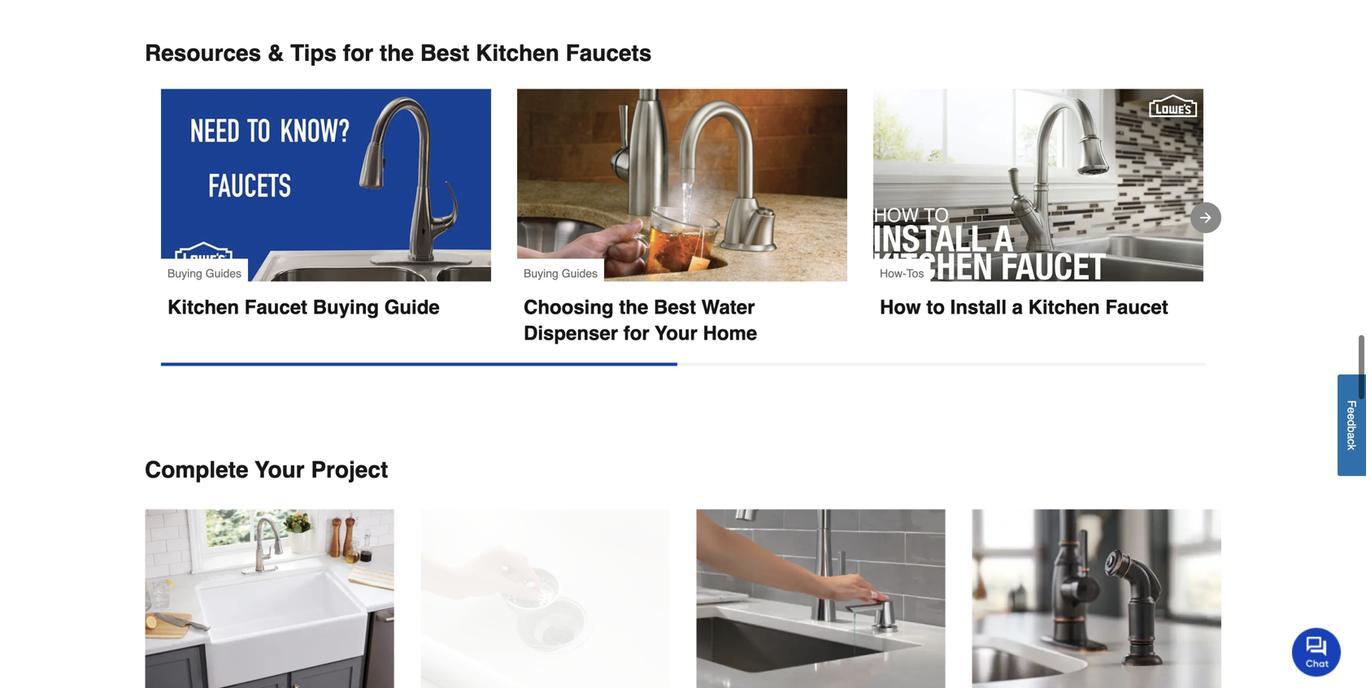 Task type: locate. For each thing, give the bounding box(es) containing it.
0 horizontal spatial buying
[[168, 267, 202, 280]]

0 horizontal spatial guides
[[206, 267, 242, 280]]

1 horizontal spatial your
[[655, 322, 698, 345]]

complete
[[145, 457, 249, 483]]

e up d at right
[[1346, 408, 1359, 414]]

guides for choosing
[[562, 267, 598, 280]]

your left home
[[655, 322, 698, 345]]

kitchen faucet buying guide
[[168, 296, 440, 319]]

1 vertical spatial best
[[654, 296, 696, 319]]

for right dispenser
[[624, 322, 650, 345]]

0 vertical spatial your
[[655, 322, 698, 345]]

f
[[1346, 401, 1359, 408]]

a white farmhouse sink in a kitchen with gray cabinets, white counter and subway tile backsplash. image
[[145, 509, 394, 689]]

arrow right image
[[1198, 210, 1214, 226]]

your left project
[[255, 457, 305, 483]]

2 horizontal spatial buying
[[524, 267, 559, 280]]

a right install
[[1012, 296, 1023, 319]]

1 horizontal spatial a
[[1346, 433, 1359, 440]]

1 vertical spatial the
[[619, 296, 648, 319]]

a up the k
[[1346, 433, 1359, 440]]

choosing
[[524, 296, 614, 319]]

1 horizontal spatial buying guides
[[524, 267, 598, 280]]

your inside choosing the best water dispenser for your home
[[655, 322, 698, 345]]

0 vertical spatial best
[[420, 40, 470, 66]]

buying
[[168, 267, 202, 280], [524, 267, 559, 280], [313, 296, 379, 319]]

0 horizontal spatial a
[[1012, 296, 1023, 319]]

for right tips
[[343, 40, 373, 66]]

faucets
[[566, 40, 652, 66]]

best
[[420, 40, 470, 66], [654, 296, 696, 319]]

1 horizontal spatial faucet
[[1106, 296, 1169, 319]]

1 horizontal spatial guides
[[562, 267, 598, 280]]

resources
[[145, 40, 261, 66]]

a bronze kitchen faucet with a matching side sprayer on a white countertop. image
[[972, 509, 1222, 689]]

kitchen
[[476, 40, 559, 66], [168, 296, 239, 319], [1029, 296, 1100, 319]]

1 buying guides from the left
[[168, 267, 242, 280]]

2 buying guides from the left
[[524, 267, 598, 280]]

0 vertical spatial the
[[380, 40, 414, 66]]

how to install a kitchen faucet
[[880, 296, 1169, 319]]

e
[[1346, 408, 1359, 414], [1346, 414, 1359, 421]]

to
[[927, 296, 945, 319]]

choosing the best water dispenser for your home
[[524, 296, 761, 345]]

a
[[1012, 296, 1023, 319], [1346, 433, 1359, 440]]

0 horizontal spatial for
[[343, 40, 373, 66]]

a woman using an insinkerator satin nickel instant hot-water dispenser to make a cup of tea. image
[[517, 89, 847, 282]]

0 vertical spatial for
[[343, 40, 373, 66]]

1 guides from the left
[[206, 267, 242, 280]]

faucet
[[245, 296, 307, 319], [1106, 296, 1169, 319]]

0 horizontal spatial faucet
[[245, 296, 307, 319]]

for
[[343, 40, 373, 66], [624, 322, 650, 345]]

1 horizontal spatial for
[[624, 322, 650, 345]]

e up b
[[1346, 414, 1359, 421]]

guides
[[206, 267, 242, 280], [562, 267, 598, 280]]

1 vertical spatial for
[[624, 322, 650, 345]]

1 e from the top
[[1346, 408, 1359, 414]]

1 horizontal spatial best
[[654, 296, 696, 319]]

1 horizontal spatial the
[[619, 296, 648, 319]]

1 vertical spatial your
[[255, 457, 305, 483]]

2 e from the top
[[1346, 414, 1359, 421]]

0 horizontal spatial the
[[380, 40, 414, 66]]

0 horizontal spatial kitchen
[[168, 296, 239, 319]]

water
[[702, 296, 755, 319]]

1 vertical spatial a
[[1346, 433, 1359, 440]]

0 horizontal spatial your
[[255, 457, 305, 483]]

buying guides
[[168, 267, 242, 280], [524, 267, 598, 280]]

scrollbar
[[161, 363, 677, 366]]

the
[[380, 40, 414, 66], [619, 296, 648, 319]]

tips
[[290, 40, 337, 66]]

your
[[655, 322, 698, 345], [255, 457, 305, 483]]

buying guides for kitchen
[[168, 267, 242, 280]]

0 horizontal spatial buying guides
[[168, 267, 242, 280]]

2 guides from the left
[[562, 267, 598, 280]]

chat invite button image
[[1292, 628, 1342, 678]]

0 vertical spatial a
[[1012, 296, 1023, 319]]



Task type: describe. For each thing, give the bounding box(es) containing it.
&
[[268, 40, 284, 66]]

a video about how to install a kitchen faucet. image
[[874, 89, 1204, 282]]

a inside button
[[1346, 433, 1359, 440]]

home
[[703, 322, 757, 345]]

f e e d b a c k button
[[1338, 375, 1366, 477]]

c
[[1346, 440, 1359, 445]]

0 horizontal spatial best
[[420, 40, 470, 66]]

how-tos
[[880, 267, 924, 280]]

1 horizontal spatial buying
[[313, 296, 379, 319]]

1 faucet from the left
[[245, 296, 307, 319]]

how-
[[880, 267, 907, 280]]

a person placing a sink strainer into a sink drain. image
[[420, 509, 670, 689]]

buying for choosing the best water dispenser for your home
[[524, 267, 559, 280]]

the inside choosing the best water dispenser for your home
[[619, 296, 648, 319]]

d
[[1346, 421, 1359, 427]]

2 faucet from the left
[[1106, 296, 1169, 319]]

tos
[[907, 267, 924, 280]]

install
[[950, 296, 1007, 319]]

how
[[880, 296, 921, 319]]

k
[[1346, 445, 1359, 451]]

2 horizontal spatial kitchen
[[1029, 296, 1100, 319]]

buying guides for choosing
[[524, 267, 598, 280]]

a person using the soap dispenser on a kitchen sink. image
[[696, 509, 946, 689]]

f e e d b a c k
[[1346, 401, 1359, 451]]

dispenser
[[524, 322, 618, 345]]

for inside choosing the best water dispenser for your home
[[624, 322, 650, 345]]

1 horizontal spatial kitchen
[[476, 40, 559, 66]]

learn how to choose a faucet. image
[[161, 89, 491, 282]]

buying for kitchen faucet buying guide
[[168, 267, 202, 280]]

project
[[311, 457, 388, 483]]

guides for kitchen
[[206, 267, 242, 280]]

best inside choosing the best water dispenser for your home
[[654, 296, 696, 319]]

b
[[1346, 427, 1359, 433]]

complete your project
[[145, 457, 388, 483]]

resources & tips for the best kitchen faucets
[[145, 40, 652, 66]]

guide
[[384, 296, 440, 319]]



Task type: vqa. For each thing, say whether or not it's contained in the screenshot.
Garden
no



